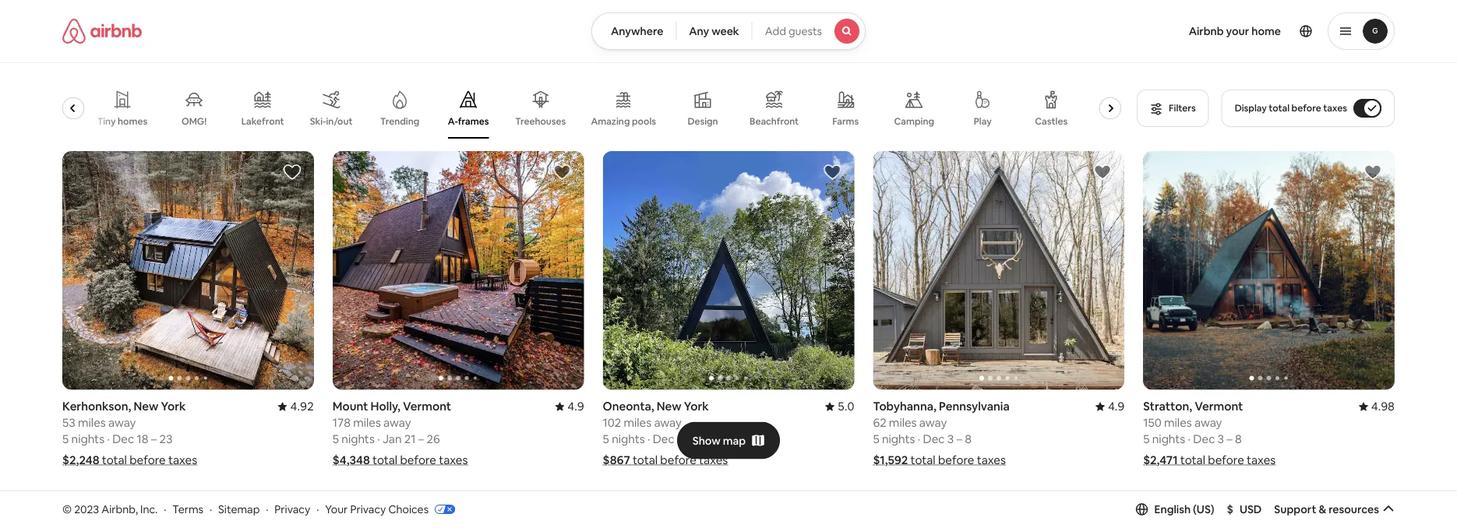 Task type: describe. For each thing, give the bounding box(es) containing it.
$ usd
[[1227, 503, 1262, 517]]

dec inside tobyhanna, pennsylvania 62 miles away 5 nights · dec 3 – 8 $1,592 total before taxes
[[923, 432, 945, 447]]

150
[[1144, 416, 1162, 431]]

anywhere
[[611, 24, 664, 38]]

sitemap
[[218, 502, 260, 517]]

any week button
[[676, 12, 753, 50]]

taxes inside oneonta, new york 102 miles away 5 nights · dec 29 – jan 3 $867 total before taxes
[[699, 453, 728, 468]]

display total before taxes button
[[1222, 90, 1395, 127]]

$4,348
[[333, 453, 370, 468]]

away for dec 29 – jan 3
[[654, 416, 682, 431]]

mount
[[333, 399, 368, 414]]

· inside mount holly, vermont 178 miles away 5 nights · jan 21 – 26 $4,348 total before taxes
[[377, 432, 380, 447]]

english (us)
[[1155, 503, 1215, 517]]

nights inside tobyhanna, pennsylvania 62 miles away 5 nights · dec 3 – 8 $1,592 total before taxes
[[882, 432, 916, 447]]

amazing pools
[[591, 115, 656, 127]]

23
[[159, 432, 173, 447]]

frames
[[458, 115, 489, 127]]

$2,471
[[1144, 453, 1178, 468]]

53
[[62, 416, 75, 431]]

before inside mount holly, vermont 178 miles away 5 nights · jan 21 – 26 $4,348 total before taxes
[[400, 453, 436, 468]]

in/out
[[326, 115, 353, 127]]

group containing national parks
[[29, 78, 1162, 139]]

nights inside "stratton, vermont 150 miles away 5 nights · dec 3 – 8 $2,471 total before taxes"
[[1153, 432, 1186, 447]]

taxes inside mount holly, vermont 178 miles away 5 nights · jan 21 – 26 $4,348 total before taxes
[[439, 453, 468, 468]]

$1,592
[[873, 453, 908, 468]]

add to wishlist: jamaica, vermont image
[[283, 511, 302, 529]]

filters button
[[1137, 90, 1210, 127]]

5 for 3
[[603, 432, 609, 447]]

vermont inside mount holly, vermont 178 miles away 5 nights · jan 21 – 26 $4,348 total before taxes
[[403, 399, 451, 414]]

4.92 out of 5 average rating image
[[278, 399, 314, 414]]

national parks
[[1099, 115, 1162, 127]]

– for 5.0
[[693, 432, 699, 447]]

play
[[974, 115, 992, 127]]

2023
[[74, 502, 99, 517]]

total inside "stratton, vermont 150 miles away 5 nights · dec 3 – 8 $2,471 total before taxes"
[[1181, 453, 1206, 468]]

miles for dec 18 – 23
[[78, 416, 106, 431]]

privacy link
[[275, 502, 310, 517]]

$2,248
[[62, 453, 99, 468]]

miles for jan 21 – 26
[[353, 416, 381, 431]]

treehouses
[[515, 115, 566, 127]]

102
[[603, 416, 621, 431]]

holly,
[[371, 399, 401, 414]]

add to wishlist: mount holly, vermont image
[[553, 163, 572, 182]]

sitemap link
[[218, 502, 260, 517]]

8 for 62 miles away
[[965, 432, 972, 447]]

taxes inside "stratton, vermont 150 miles away 5 nights · dec 3 – 8 $2,471 total before taxes"
[[1247, 453, 1276, 468]]

8 for 150 miles away
[[1236, 432, 1242, 447]]

mount holly, vermont 178 miles away 5 nights · jan 21 – 26 $4,348 total before taxes
[[333, 399, 468, 468]]

3 inside oneonta, new york 102 miles away 5 nights · dec 29 – jan 3 $867 total before taxes
[[723, 432, 730, 447]]

· inside tobyhanna, pennsylvania 62 miles away 5 nights · dec 3 – 8 $1,592 total before taxes
[[918, 432, 921, 447]]

4.9 out of 5 average rating image
[[1096, 399, 1125, 414]]

(us)
[[1194, 503, 1215, 517]]

parks
[[1137, 115, 1162, 127]]

© 2023 airbnb, inc. ·
[[62, 502, 166, 517]]

trending
[[380, 115, 420, 127]]

oneonta,
[[603, 399, 654, 414]]

taxes inside kerhonkson, new york 53 miles away 5 nights · dec 18 – 23 $2,248 total before taxes
[[168, 453, 197, 468]]

total inside kerhonkson, new york 53 miles away 5 nights · dec 18 – 23 $2,248 total before taxes
[[102, 453, 127, 468]]

pennsylvania
[[939, 399, 1010, 414]]

your
[[1227, 24, 1250, 38]]

terms link
[[173, 502, 204, 517]]

5.0
[[838, 399, 855, 414]]

add to wishlist: athens, new york image
[[1364, 511, 1383, 529]]

178
[[333, 416, 351, 431]]

a-
[[448, 115, 458, 127]]

away for jan 21 – 26
[[384, 416, 411, 431]]

castles
[[1035, 115, 1068, 127]]

· inside "stratton, vermont 150 miles away 5 nights · dec 3 – 8 $2,471 total before taxes"
[[1188, 432, 1191, 447]]

resources
[[1329, 503, 1380, 517]]

lakefront
[[241, 115, 284, 127]]

anywhere button
[[592, 12, 677, 50]]

pools
[[632, 115, 656, 127]]

nights for $4,348
[[342, 432, 375, 447]]

– for 4.92
[[151, 432, 157, 447]]

5 for $4,348
[[333, 432, 339, 447]]

home
[[1252, 24, 1282, 38]]

4.9 for tobyhanna, pennsylvania 62 miles away 5 nights · dec 3 – 8 $1,592 total before taxes
[[1108, 399, 1125, 414]]

18
[[137, 432, 148, 447]]

kerhonkson, new york 53 miles away 5 nights · dec 18 – 23 $2,248 total before taxes
[[62, 399, 197, 468]]

guests
[[789, 24, 822, 38]]

3 for 62 miles away
[[948, 432, 954, 447]]

5 inside "stratton, vermont 150 miles away 5 nights · dec 3 – 8 $2,471 total before taxes"
[[1144, 432, 1150, 447]]

support
[[1275, 503, 1317, 517]]

terms
[[173, 502, 204, 517]]

new for 102 miles away
[[657, 399, 682, 414]]

add
[[765, 24, 786, 38]]

show
[[693, 434, 721, 448]]

miles inside tobyhanna, pennsylvania 62 miles away 5 nights · dec 3 – 8 $1,592 total before taxes
[[889, 416, 917, 431]]

total inside tobyhanna, pennsylvania 62 miles away 5 nights · dec 3 – 8 $1,592 total before taxes
[[911, 453, 936, 468]]

4.92
[[290, 399, 314, 414]]

taxes inside button
[[1324, 102, 1348, 114]]

before inside display total before taxes button
[[1292, 102, 1322, 114]]

5.0 out of 5 average rating image
[[826, 399, 855, 414]]

support & resources
[[1275, 503, 1380, 517]]

add to wishlist: stratton, vermont image
[[1364, 163, 1383, 182]]

choices
[[389, 502, 429, 517]]

away inside tobyhanna, pennsylvania 62 miles away 5 nights · dec 3 – 8 $1,592 total before taxes
[[920, 416, 947, 431]]

airbnb,
[[102, 502, 138, 517]]

before inside kerhonkson, new york 53 miles away 5 nights · dec 18 – 23 $2,248 total before taxes
[[130, 453, 166, 468]]

national
[[1099, 115, 1135, 127]]

tiny homes
[[97, 115, 147, 127]]

nights for $2,248
[[71, 432, 105, 447]]

terms · sitemap · privacy ·
[[173, 502, 319, 517]]



Task type: locate. For each thing, give the bounding box(es) containing it.
· down stratton,
[[1188, 432, 1191, 447]]

1 privacy from the left
[[275, 502, 310, 517]]

– right 29 at the bottom left of page
[[693, 432, 699, 447]]

before down 29 at the bottom left of page
[[661, 453, 697, 468]]

5 for $2,248
[[62, 432, 69, 447]]

0 horizontal spatial 3
[[723, 432, 730, 447]]

2 privacy from the left
[[350, 502, 386, 517]]

5 5 from the left
[[1144, 432, 1150, 447]]

1 new from the left
[[134, 399, 159, 414]]

8 inside tobyhanna, pennsylvania 62 miles away 5 nights · dec 3 – 8 $1,592 total before taxes
[[965, 432, 972, 447]]

4.98 out of 5 average rating image
[[1359, 399, 1395, 414]]

your privacy choices
[[325, 502, 429, 517]]

before down 18
[[130, 453, 166, 468]]

3 5 from the left
[[873, 432, 880, 447]]

miles down mount
[[353, 416, 381, 431]]

total inside button
[[1269, 102, 1290, 114]]

homes
[[118, 115, 147, 127]]

jan inside oneonta, new york 102 miles away 5 nights · dec 29 – jan 3 $867 total before taxes
[[702, 432, 721, 447]]

filters
[[1169, 102, 1196, 114]]

2 new from the left
[[657, 399, 682, 414]]

– inside oneonta, new york 102 miles away 5 nights · dec 29 – jan 3 $867 total before taxes
[[693, 432, 699, 447]]

add guests button
[[752, 12, 866, 50]]

new for 53 miles away
[[134, 399, 159, 414]]

5 inside mount holly, vermont 178 miles away 5 nights · jan 21 – 26 $4,348 total before taxes
[[333, 432, 339, 447]]

miles inside kerhonkson, new york 53 miles away 5 nights · dec 18 – 23 $2,248 total before taxes
[[78, 416, 106, 431]]

· right terms link at bottom left
[[210, 502, 212, 517]]

1 3 from the left
[[948, 432, 954, 447]]

total right display
[[1269, 102, 1290, 114]]

©
[[62, 502, 72, 517]]

your
[[325, 502, 348, 517]]

inc.
[[140, 502, 158, 517]]

away for dec 18 – 23
[[108, 416, 136, 431]]

1 horizontal spatial privacy
[[350, 502, 386, 517]]

· left 18
[[107, 432, 110, 447]]

taxes inside tobyhanna, pennsylvania 62 miles away 5 nights · dec 3 – 8 $1,592 total before taxes
[[977, 453, 1006, 468]]

1 miles from the left
[[78, 416, 106, 431]]

amazing
[[591, 115, 630, 127]]

new inside oneonta, new york 102 miles away 5 nights · dec 29 – jan 3 $867 total before taxes
[[657, 399, 682, 414]]

4 away from the left
[[654, 416, 682, 431]]

&
[[1319, 503, 1327, 517]]

4 – from the left
[[693, 432, 699, 447]]

4 5 from the left
[[603, 432, 609, 447]]

5 inside tobyhanna, pennsylvania 62 miles away 5 nights · dec 3 – 8 $1,592 total before taxes
[[873, 432, 880, 447]]

– inside mount holly, vermont 178 miles away 5 nights · jan 21 – 26 $4,348 total before taxes
[[418, 432, 424, 447]]

mansions
[[30, 115, 71, 127]]

york inside oneonta, new york 102 miles away 5 nights · dec 29 – jan 3 $867 total before taxes
[[684, 399, 709, 414]]

5 down 102
[[603, 432, 609, 447]]

5 inside oneonta, new york 102 miles away 5 nights · dec 29 – jan 3 $867 total before taxes
[[603, 432, 609, 447]]

4 dec from the left
[[1194, 432, 1216, 447]]

jan inside mount holly, vermont 178 miles away 5 nights · jan 21 – 26 $4,348 total before taxes
[[383, 432, 402, 447]]

new
[[134, 399, 159, 414], [657, 399, 682, 414]]

any
[[689, 24, 710, 38]]

3 inside tobyhanna, pennsylvania 62 miles away 5 nights · dec 3 – 8 $1,592 total before taxes
[[948, 432, 954, 447]]

1 horizontal spatial new
[[657, 399, 682, 414]]

york for oneonta, new york
[[684, 399, 709, 414]]

nights for 3
[[612, 432, 645, 447]]

dec
[[112, 432, 134, 447], [923, 432, 945, 447], [653, 432, 675, 447], [1194, 432, 1216, 447]]

3 inside "stratton, vermont 150 miles away 5 nights · dec 3 – 8 $2,471 total before taxes"
[[1218, 432, 1225, 447]]

ski-in/out
[[310, 115, 353, 127]]

0 horizontal spatial new
[[134, 399, 159, 414]]

3 – from the left
[[957, 432, 963, 447]]

total
[[1269, 102, 1290, 114], [102, 453, 127, 468], [373, 453, 398, 468], [911, 453, 936, 468], [633, 453, 658, 468], [1181, 453, 1206, 468]]

$867
[[603, 453, 630, 468]]

add to wishlist: oneonta, new york image
[[823, 163, 842, 182]]

map
[[723, 434, 746, 448]]

2 away from the left
[[384, 416, 411, 431]]

4 nights from the left
[[612, 432, 645, 447]]

oneonta, new york 102 miles away 5 nights · dec 29 – jan 3 $867 total before taxes
[[603, 399, 730, 468]]

new up 29 at the bottom left of page
[[657, 399, 682, 414]]

total inside mount holly, vermont 178 miles away 5 nights · jan 21 – 26 $4,348 total before taxes
[[373, 453, 398, 468]]

nights up $2,248
[[71, 432, 105, 447]]

8 inside "stratton, vermont 150 miles away 5 nights · dec 3 – 8 $2,471 total before taxes"
[[1236, 432, 1242, 447]]

nights
[[71, 432, 105, 447], [342, 432, 375, 447], [882, 432, 916, 447], [612, 432, 645, 447], [1153, 432, 1186, 447]]

before inside oneonta, new york 102 miles away 5 nights · dec 29 – jan 3 $867 total before taxes
[[661, 453, 697, 468]]

beachfront
[[750, 115, 799, 127]]

5 miles from the left
[[1165, 416, 1192, 431]]

york for kerhonkson, new york
[[161, 399, 186, 414]]

nights inside mount holly, vermont 178 miles away 5 nights · jan 21 – 26 $4,348 total before taxes
[[342, 432, 375, 447]]

dec up (us)
[[1194, 432, 1216, 447]]

5 away from the left
[[1195, 416, 1223, 431]]

display
[[1235, 102, 1267, 114]]

add to wishlist: kerhonkson, new york image
[[283, 163, 302, 182]]

· left your
[[317, 502, 319, 517]]

stratton,
[[1144, 399, 1193, 414]]

show map button
[[677, 422, 780, 460]]

· inside kerhonkson, new york 53 miles away 5 nights · dec 18 – 23 $2,248 total before taxes
[[107, 432, 110, 447]]

tobyhanna, pennsylvania 62 miles away 5 nights · dec 3 – 8 $1,592 total before taxes
[[873, 399, 1010, 468]]

before up $
[[1208, 453, 1245, 468]]

8 up $ usd
[[1236, 432, 1242, 447]]

5 down "150"
[[1144, 432, 1150, 447]]

total right $2,248
[[102, 453, 127, 468]]

5 nights from the left
[[1153, 432, 1186, 447]]

1 8 from the left
[[965, 432, 972, 447]]

privacy
[[275, 502, 310, 517], [350, 502, 386, 517]]

miles down kerhonkson,
[[78, 416, 106, 431]]

before down pennsylvania
[[938, 453, 975, 468]]

3 dec from the left
[[653, 432, 675, 447]]

away down tobyhanna,
[[920, 416, 947, 431]]

5 down '178'
[[333, 432, 339, 447]]

1 horizontal spatial 8
[[1236, 432, 1242, 447]]

· down tobyhanna,
[[918, 432, 921, 447]]

airbnb your home
[[1189, 24, 1282, 38]]

– inside tobyhanna, pennsylvania 62 miles away 5 nights · dec 3 – 8 $1,592 total before taxes
[[957, 432, 963, 447]]

add guests
[[765, 24, 822, 38]]

2 – from the left
[[418, 432, 424, 447]]

ski-
[[310, 115, 326, 127]]

miles inside mount holly, vermont 178 miles away 5 nights · jan 21 – 26 $4,348 total before taxes
[[353, 416, 381, 431]]

away down kerhonkson,
[[108, 416, 136, 431]]

nights up $2,471
[[1153, 432, 1186, 447]]

york
[[161, 399, 186, 414], [684, 399, 709, 414]]

any week
[[689, 24, 740, 38]]

1 4.9 from the left
[[568, 399, 584, 414]]

2 dec from the left
[[923, 432, 945, 447]]

away up 29 at the bottom left of page
[[654, 416, 682, 431]]

away
[[108, 416, 136, 431], [384, 416, 411, 431], [920, 416, 947, 431], [654, 416, 682, 431], [1195, 416, 1223, 431]]

1 horizontal spatial 4.9
[[1108, 399, 1125, 414]]

add to wishlist: tobyhanna, pennsylvania image
[[1094, 163, 1113, 182]]

display total before taxes
[[1235, 102, 1348, 114]]

before inside tobyhanna, pennsylvania 62 miles away 5 nights · dec 3 – 8 $1,592 total before taxes
[[938, 453, 975, 468]]

1 – from the left
[[151, 432, 157, 447]]

0 horizontal spatial york
[[161, 399, 186, 414]]

privacy right your
[[350, 502, 386, 517]]

jan
[[383, 432, 402, 447], [702, 432, 721, 447]]

· left the privacy link
[[266, 502, 269, 517]]

1 horizontal spatial 3
[[948, 432, 954, 447]]

0 horizontal spatial vermont
[[403, 399, 451, 414]]

None search field
[[592, 12, 866, 50]]

tobyhanna,
[[873, 399, 937, 414]]

total inside oneonta, new york 102 miles away 5 nights · dec 29 – jan 3 $867 total before taxes
[[633, 453, 658, 468]]

5
[[62, 432, 69, 447], [333, 432, 339, 447], [873, 432, 880, 447], [603, 432, 609, 447], [1144, 432, 1150, 447]]

0 horizontal spatial privacy
[[275, 502, 310, 517]]

3 nights from the left
[[882, 432, 916, 447]]

nights inside oneonta, new york 102 miles away 5 nights · dec 29 – jan 3 $867 total before taxes
[[612, 432, 645, 447]]

$
[[1227, 503, 1234, 517]]

4.9 for mount holly, vermont 178 miles away 5 nights · jan 21 – 26 $4,348 total before taxes
[[568, 399, 584, 414]]

· inside oneonta, new york 102 miles away 5 nights · dec 29 – jan 3 $867 total before taxes
[[648, 432, 650, 447]]

usd
[[1240, 503, 1262, 517]]

4.9 left oneonta,
[[568, 399, 584, 414]]

8
[[965, 432, 972, 447], [1236, 432, 1242, 447]]

2 3 from the left
[[723, 432, 730, 447]]

nights up $4,348
[[342, 432, 375, 447]]

1 jan from the left
[[383, 432, 402, 447]]

2 horizontal spatial 3
[[1218, 432, 1225, 447]]

3 away from the left
[[920, 416, 947, 431]]

3 for 150 miles away
[[1218, 432, 1225, 447]]

1 5 from the left
[[62, 432, 69, 447]]

none search field containing anywhere
[[592, 12, 866, 50]]

4 miles from the left
[[624, 416, 652, 431]]

2 vermont from the left
[[1195, 399, 1244, 414]]

5 down 62
[[873, 432, 880, 447]]

english
[[1155, 503, 1191, 517]]

total right $2,471
[[1181, 453, 1206, 468]]

away inside "stratton, vermont 150 miles away 5 nights · dec 3 – 8 $2,471 total before taxes"
[[1195, 416, 1223, 431]]

miles down oneonta,
[[624, 416, 652, 431]]

dec left 29 at the bottom left of page
[[653, 432, 675, 447]]

new inside kerhonkson, new york 53 miles away 5 nights · dec 18 – 23 $2,248 total before taxes
[[134, 399, 159, 414]]

2 york from the left
[[684, 399, 709, 414]]

privacy left your
[[275, 502, 310, 517]]

1 horizontal spatial jan
[[702, 432, 721, 447]]

your privacy choices link
[[325, 502, 455, 518]]

camping
[[894, 115, 935, 127]]

3 3 from the left
[[1218, 432, 1225, 447]]

1 york from the left
[[161, 399, 186, 414]]

· right inc.
[[164, 502, 166, 517]]

21
[[404, 432, 416, 447]]

jan left 21
[[383, 432, 402, 447]]

5 inside kerhonkson, new york 53 miles away 5 nights · dec 18 – 23 $2,248 total before taxes
[[62, 432, 69, 447]]

new up 18
[[134, 399, 159, 414]]

4.9 left stratton,
[[1108, 399, 1125, 414]]

2 miles from the left
[[353, 416, 381, 431]]

away inside kerhonkson, new york 53 miles away 5 nights · dec 18 – 23 $2,248 total before taxes
[[108, 416, 136, 431]]

2 8 from the left
[[1236, 432, 1242, 447]]

away right "150"
[[1195, 416, 1223, 431]]

kerhonkson,
[[62, 399, 131, 414]]

– up $
[[1227, 432, 1233, 447]]

0 horizontal spatial 4.9
[[568, 399, 584, 414]]

1 nights from the left
[[71, 432, 105, 447]]

before right display
[[1292, 102, 1322, 114]]

5 – from the left
[[1227, 432, 1233, 447]]

miles inside "stratton, vermont 150 miles away 5 nights · dec 3 – 8 $2,471 total before taxes"
[[1165, 416, 1192, 431]]

· left 21
[[377, 432, 380, 447]]

2 5 from the left
[[333, 432, 339, 447]]

english (us) button
[[1136, 503, 1215, 517]]

tiny
[[97, 115, 116, 127]]

a-frames
[[448, 115, 489, 127]]

4.98
[[1372, 399, 1395, 414]]

miles down stratton,
[[1165, 416, 1192, 431]]

airbnb
[[1189, 24, 1224, 38]]

total right $4,348
[[373, 453, 398, 468]]

0 horizontal spatial 8
[[965, 432, 972, 447]]

1 horizontal spatial york
[[684, 399, 709, 414]]

before down 21
[[400, 453, 436, 468]]

– inside kerhonkson, new york 53 miles away 5 nights · dec 18 – 23 $2,248 total before taxes
[[151, 432, 157, 447]]

1 vermont from the left
[[403, 399, 451, 414]]

– inside "stratton, vermont 150 miles away 5 nights · dec 3 – 8 $2,471 total before taxes"
[[1227, 432, 1233, 447]]

omg!
[[182, 115, 207, 127]]

vermont up 26
[[403, 399, 451, 414]]

nights inside kerhonkson, new york 53 miles away 5 nights · dec 18 – 23 $2,248 total before taxes
[[71, 432, 105, 447]]

0 horizontal spatial jan
[[383, 432, 402, 447]]

total right $867
[[633, 453, 658, 468]]

taxes
[[1324, 102, 1348, 114], [168, 453, 197, 468], [439, 453, 468, 468], [977, 453, 1006, 468], [699, 453, 728, 468], [1247, 453, 1276, 468]]

miles for dec 29 – jan 3
[[624, 416, 652, 431]]

1 away from the left
[[108, 416, 136, 431]]

week
[[712, 24, 740, 38]]

away down holly,
[[384, 416, 411, 431]]

nights down 102
[[612, 432, 645, 447]]

– for 4.9
[[418, 432, 424, 447]]

airbnb your home link
[[1180, 15, 1291, 48]]

away inside mount holly, vermont 178 miles away 5 nights · jan 21 – 26 $4,348 total before taxes
[[384, 416, 411, 431]]

york up 23
[[161, 399, 186, 414]]

group
[[29, 78, 1162, 139], [62, 151, 314, 390], [333, 151, 584, 390], [603, 151, 855, 390], [873, 151, 1125, 390], [1144, 151, 1395, 390], [62, 499, 314, 529], [333, 499, 584, 529], [603, 499, 855, 529], [603, 499, 855, 529], [873, 499, 1125, 529], [873, 499, 1125, 529], [1144, 499, 1395, 529]]

vermont
[[403, 399, 451, 414], [1195, 399, 1244, 414]]

stratton, vermont 150 miles away 5 nights · dec 3 – 8 $2,471 total before taxes
[[1144, 399, 1276, 468]]

5 down 53
[[62, 432, 69, 447]]

3 miles from the left
[[889, 416, 917, 431]]

– down pennsylvania
[[957, 432, 963, 447]]

62
[[873, 416, 887, 431]]

dec inside oneonta, new york 102 miles away 5 nights · dec 29 – jan 3 $867 total before taxes
[[653, 432, 675, 447]]

1 horizontal spatial vermont
[[1195, 399, 1244, 414]]

dec down tobyhanna,
[[923, 432, 945, 447]]

26
[[427, 432, 440, 447]]

– right 18
[[151, 432, 157, 447]]

vermont inside "stratton, vermont 150 miles away 5 nights · dec 3 – 8 $2,471 total before taxes"
[[1195, 399, 1244, 414]]

1 dec from the left
[[112, 432, 134, 447]]

29
[[677, 432, 691, 447]]

8 down pennsylvania
[[965, 432, 972, 447]]

2 4.9 from the left
[[1108, 399, 1125, 414]]

– right 21
[[418, 432, 424, 447]]

2 nights from the left
[[342, 432, 375, 447]]

dec left 18
[[112, 432, 134, 447]]

· left 29 at the bottom left of page
[[648, 432, 650, 447]]

before inside "stratton, vermont 150 miles away 5 nights · dec 3 – 8 $2,471 total before taxes"
[[1208, 453, 1245, 468]]

away inside oneonta, new york 102 miles away 5 nights · dec 29 – jan 3 $867 total before taxes
[[654, 416, 682, 431]]

jan left map
[[702, 432, 721, 447]]

miles down tobyhanna,
[[889, 416, 917, 431]]

farms
[[833, 115, 859, 127]]

dec inside "stratton, vermont 150 miles away 5 nights · dec 3 – 8 $2,471 total before taxes"
[[1194, 432, 1216, 447]]

nights up the "$1,592"
[[882, 432, 916, 447]]

miles inside oneonta, new york 102 miles away 5 nights · dec 29 – jan 3 $867 total before taxes
[[624, 416, 652, 431]]

support & resources button
[[1275, 503, 1395, 517]]

2 jan from the left
[[702, 432, 721, 447]]

design
[[688, 115, 718, 127]]

show map
[[693, 434, 746, 448]]

dec inside kerhonkson, new york 53 miles away 5 nights · dec 18 – 23 $2,248 total before taxes
[[112, 432, 134, 447]]

total right the "$1,592"
[[911, 453, 936, 468]]

vermont right stratton,
[[1195, 399, 1244, 414]]

profile element
[[885, 0, 1395, 62]]

4.9 out of 5 average rating image
[[555, 399, 584, 414]]

york inside kerhonkson, new york 53 miles away 5 nights · dec 18 – 23 $2,248 total before taxes
[[161, 399, 186, 414]]

york up 29 at the bottom left of page
[[684, 399, 709, 414]]



Task type: vqa. For each thing, say whether or not it's contained in the screenshot.
LOCALS
no



